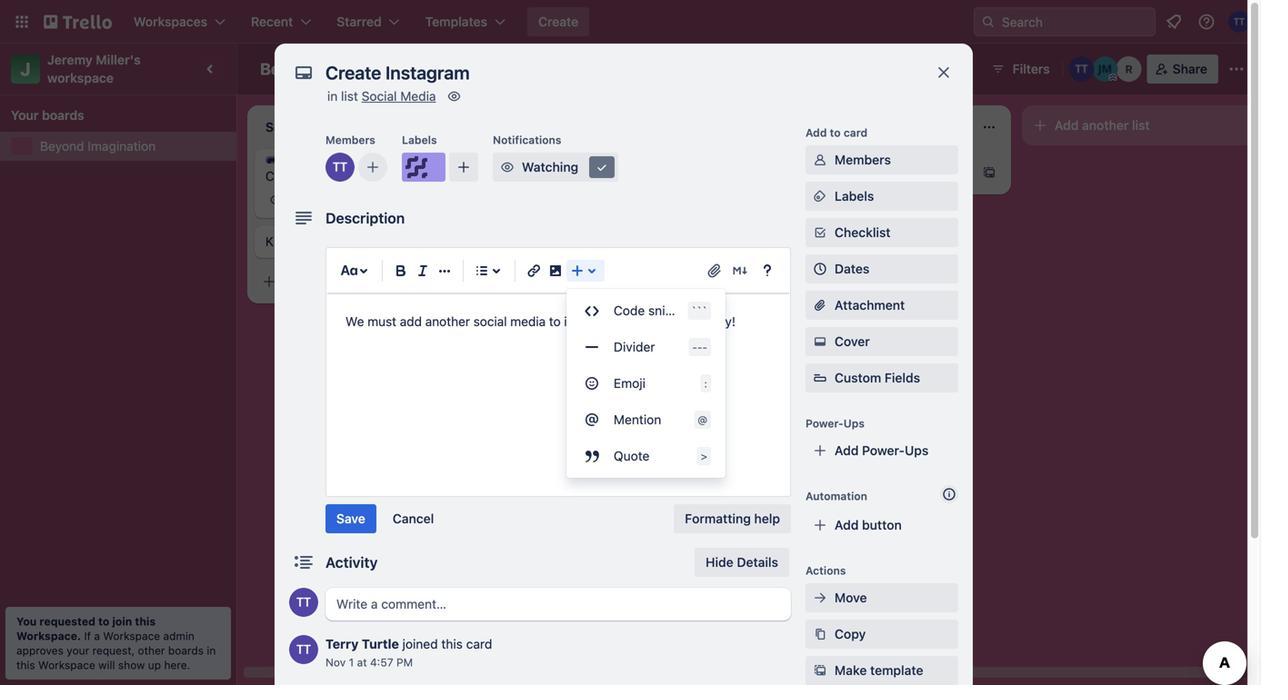 Task type: locate. For each thing, give the bounding box(es) containing it.
link image
[[523, 260, 545, 282]]

boards
[[42, 108, 84, 123], [168, 645, 204, 657]]

1 vertical spatial imagination
[[88, 139, 156, 154]]

card up labels link
[[838, 165, 865, 180]]

snippet
[[648, 303, 692, 318]]

0 horizontal spatial labels
[[402, 134, 437, 146]]

attachment button
[[806, 291, 958, 320]]

1 vertical spatial another
[[425, 314, 470, 329]]

members
[[326, 134, 375, 146], [835, 152, 891, 167]]

1 vertical spatial this
[[441, 637, 463, 652]]

workspace down the your on the left of page
[[38, 659, 95, 672]]

button
[[862, 518, 902, 533]]

sm image for members
[[811, 151, 829, 169]]

create for create instagram
[[266, 169, 305, 184]]

0 horizontal spatial ups
[[844, 417, 865, 430]]

0 vertical spatial labels
[[402, 134, 437, 146]]

1 horizontal spatial members
[[835, 152, 891, 167]]

add to card
[[806, 126, 868, 139]]

0 vertical spatial members
[[326, 134, 375, 146]]

sm image for checklist
[[811, 224, 829, 242]]

to
[[830, 126, 841, 139], [549, 314, 561, 329], [98, 616, 109, 628]]

sm image
[[445, 87, 463, 105], [498, 158, 516, 176], [593, 158, 611, 176], [811, 224, 829, 242], [811, 589, 829, 607], [811, 626, 829, 644], [811, 662, 829, 680]]

1 horizontal spatial this
[[135, 616, 156, 628]]

workspace visible image
[[468, 62, 482, 76]]

boards right the your
[[42, 108, 84, 123]]

1 horizontal spatial in
[[327, 89, 338, 104]]

in right other
[[207, 645, 216, 657]]

sm image inside cover link
[[811, 333, 829, 351]]

0 vertical spatial ups
[[844, 417, 865, 430]]

automation
[[806, 490, 867, 503]]

here.
[[164, 659, 190, 672]]

sm image down notifications
[[498, 158, 516, 176]]

1 horizontal spatial a
[[311, 274, 318, 289]]

2 vertical spatial sm image
[[811, 333, 829, 351]]

1 horizontal spatial color: purple, title: none image
[[402, 153, 446, 182]]

kickoff
[[266, 234, 307, 249]]

r
[[1125, 63, 1133, 75]]

@
[[698, 414, 707, 426]]

1 horizontal spatial add a card
[[800, 165, 865, 180]]

0 horizontal spatial list
[[341, 89, 358, 104]]

0 horizontal spatial beyond imagination
[[40, 139, 156, 154]]

sm image inside make template link
[[811, 662, 829, 680]]

card up members 'link'
[[844, 126, 868, 139]]

color: purple, title: none image
[[402, 153, 446, 182], [266, 156, 302, 164]]

sm image inside members 'link'
[[811, 151, 829, 169]]

add
[[1055, 118, 1079, 133], [806, 126, 827, 139], [800, 165, 824, 180], [284, 274, 308, 289], [835, 443, 859, 458], [835, 518, 859, 533]]

menu
[[566, 293, 726, 475]]

1 horizontal spatial boards
[[168, 645, 204, 657]]

must
[[367, 314, 396, 329]]

sm image inside move link
[[811, 589, 829, 607]]

2 horizontal spatial a
[[828, 165, 835, 180]]

1 horizontal spatial beyond
[[260, 59, 319, 79]]

color: bold red, title: "thoughts" element
[[524, 156, 592, 170]]

sm image left copy
[[811, 626, 829, 644]]

open information menu image
[[1198, 13, 1216, 31]]

0 vertical spatial sm image
[[811, 151, 829, 169]]

0 horizontal spatial workspace
[[38, 659, 95, 672]]

0 vertical spatial this
[[135, 616, 156, 628]]

boards down "admin"
[[168, 645, 204, 657]]

custom fields button
[[806, 369, 958, 387]]

beyond imagination up social
[[260, 59, 415, 79]]

this down approves
[[16, 659, 35, 672]]

cover link
[[806, 327, 958, 356]]

sm image down actions
[[811, 589, 829, 607]]

0 horizontal spatial boards
[[42, 108, 84, 123]]

a left text styles image
[[311, 274, 318, 289]]

1 horizontal spatial list
[[1132, 118, 1150, 133]]

approves
[[16, 645, 64, 657]]

move link
[[806, 584, 958, 613]]

add down power-ups
[[835, 443, 859, 458]]

beyond imagination down your boards with 1 items element
[[40, 139, 156, 154]]

-
[[692, 341, 697, 354], [697, 341, 702, 354], [702, 341, 707, 354]]

color: purple, title: none image up "create instagram"
[[266, 156, 302, 164]]

imagination up social
[[323, 59, 415, 79]]

1 horizontal spatial power-
[[862, 443, 905, 458]]

another inside text box
[[425, 314, 470, 329]]

1 vertical spatial members
[[835, 152, 891, 167]]

Write a comment text field
[[326, 588, 791, 621]]

actions
[[806, 565, 846, 577]]

1 vertical spatial create
[[266, 169, 305, 184]]

create for create
[[538, 14, 578, 29]]

imagination
[[323, 59, 415, 79], [88, 139, 156, 154]]

1 vertical spatial add a card button
[[255, 267, 458, 296]]

menu inside editor toolbar toolbar
[[566, 293, 726, 475]]

your
[[11, 108, 39, 123]]

0 vertical spatial beyond
[[260, 59, 319, 79]]

sm image
[[811, 151, 829, 169], [811, 187, 829, 205], [811, 333, 829, 351]]

0 vertical spatial add a card button
[[771, 158, 975, 187]]

our
[[616, 314, 636, 329]]

add a card button for create from template… image
[[771, 158, 975, 187]]

make template link
[[806, 656, 958, 686]]

instagram
[[308, 169, 367, 184]]

sm image for watching
[[498, 158, 516, 176]]

1 vertical spatial boards
[[168, 645, 204, 657]]

0 vertical spatial boards
[[42, 108, 84, 123]]

thinking link
[[524, 167, 735, 185]]

copy
[[835, 627, 866, 642]]

sm image left checklist
[[811, 224, 829, 242]]

notifications
[[493, 134, 561, 146]]

add another list
[[1055, 118, 1150, 133]]

sm image inside labels link
[[811, 187, 829, 205]]

joined
[[402, 637, 438, 652]]

0 vertical spatial another
[[1082, 118, 1129, 133]]

0 horizontal spatial imagination
[[88, 139, 156, 154]]

create from template… image
[[982, 165, 997, 180]]

you
[[16, 616, 37, 628]]

members inside members 'link'
[[835, 152, 891, 167]]

power- down power-ups
[[862, 443, 905, 458]]

add down the filters button at the right
[[1055, 118, 1079, 133]]

another
[[1082, 118, 1129, 133], [425, 314, 470, 329]]

text styles image
[[338, 260, 360, 282]]

add a card down the kickoff meeting on the top of the page
[[284, 274, 348, 289]]

0 horizontal spatial add a card
[[284, 274, 348, 289]]

Main content area, start typing to enter text. text field
[[346, 311, 771, 333]]

0 horizontal spatial color: purple, title: none image
[[266, 156, 302, 164]]

request,
[[92, 645, 135, 657]]

card right joined
[[466, 637, 492, 652]]

1 horizontal spatial imagination
[[323, 59, 415, 79]]

to up members 'link'
[[830, 126, 841, 139]]

0 horizontal spatial in
[[207, 645, 216, 657]]

imagination inside "beyond imagination" link
[[88, 139, 156, 154]]

social
[[362, 89, 397, 104]]

credibility!
[[675, 314, 736, 329]]

1 vertical spatial in
[[207, 645, 216, 657]]

add inside add button 'button'
[[835, 518, 859, 533]]

0 notifications image
[[1163, 11, 1185, 33]]

color: purple, title: none image right add members to card icon
[[402, 153, 446, 182]]

1 horizontal spatial workspace
[[103, 630, 160, 643]]

2 vertical spatial to
[[98, 616, 109, 628]]

we must add another social media to increase our youth credibility!
[[346, 314, 736, 329]]

1 horizontal spatial labels
[[835, 189, 874, 204]]

1 horizontal spatial another
[[1082, 118, 1129, 133]]

share button
[[1147, 55, 1218, 84]]

this right joined
[[441, 637, 463, 652]]

requested
[[39, 616, 95, 628]]

members up add members to card icon
[[326, 134, 375, 146]]

2 sm image from the top
[[811, 187, 829, 205]]

labels up checklist
[[835, 189, 874, 204]]

0 vertical spatial beyond imagination
[[260, 59, 415, 79]]

1 vertical spatial power-
[[862, 443, 905, 458]]

other
[[138, 645, 165, 657]]

labels
[[402, 134, 437, 146], [835, 189, 874, 204]]

labels link
[[806, 182, 958, 211]]

mention image
[[581, 409, 603, 431]]

sm image down star or unstar board icon
[[445, 87, 463, 105]]

back to home image
[[44, 7, 112, 36]]

add button
[[835, 518, 902, 533]]

sm image for make template
[[811, 662, 829, 680]]

0 horizontal spatial to
[[98, 616, 109, 628]]

1 horizontal spatial ups
[[905, 443, 929, 458]]

in down board name text box
[[327, 89, 338, 104]]

ups up add power-ups
[[844, 417, 865, 430]]

sm image for move
[[811, 589, 829, 607]]

list down board name text box
[[341, 89, 358, 104]]

create button
[[527, 7, 589, 36]]

you requested to join this workspace.
[[16, 616, 156, 643]]

1 horizontal spatial create
[[538, 14, 578, 29]]

mention
[[614, 412, 661, 427]]

add a card down add to card
[[800, 165, 865, 180]]

3 sm image from the top
[[811, 333, 829, 351]]

show menu image
[[1228, 60, 1246, 78]]

0 horizontal spatial add a card button
[[255, 267, 458, 296]]

0 horizontal spatial another
[[425, 314, 470, 329]]

sm image for labels
[[811, 187, 829, 205]]

1 vertical spatial list
[[1132, 118, 1150, 133]]

1 vertical spatial to
[[549, 314, 561, 329]]

another down jeremy miller (jeremymiller198) icon
[[1082, 118, 1129, 133]]

card
[[844, 126, 868, 139], [838, 165, 865, 180], [321, 274, 348, 289], [466, 637, 492, 652]]

lists image
[[471, 260, 493, 282]]

to right media
[[549, 314, 561, 329]]

1 horizontal spatial beyond imagination
[[260, 59, 415, 79]]

save
[[336, 511, 365, 526]]

add button button
[[806, 511, 958, 540]]

dates button
[[806, 255, 958, 284]]

0 horizontal spatial beyond
[[40, 139, 84, 154]]

jeremy miller's workspace
[[47, 52, 144, 85]]

code snippet image
[[581, 300, 603, 322]]

add members to card image
[[366, 158, 380, 176]]

ups
[[844, 417, 865, 430], [905, 443, 929, 458]]

to left join
[[98, 616, 109, 628]]

this right join
[[135, 616, 156, 628]]

power- inside add power-ups link
[[862, 443, 905, 458]]

0 horizontal spatial power-
[[806, 417, 844, 430]]

hide
[[706, 555, 734, 570]]

sm image for copy
[[811, 626, 829, 644]]

menu containing code snippet
[[566, 293, 726, 475]]

automation image
[[953, 55, 978, 80]]

1 vertical spatial labels
[[835, 189, 874, 204]]

terry turtle joined this card nov 1 at 4:57 pm
[[326, 637, 492, 669]]

sm image left the make
[[811, 662, 829, 680]]

0 vertical spatial workspace
[[103, 630, 160, 643]]

code snippet ```
[[614, 303, 707, 318]]

add a card button up we
[[255, 267, 458, 296]]

1 horizontal spatial add a card button
[[771, 158, 975, 187]]

members down add to card
[[835, 152, 891, 167]]

workspace.
[[16, 630, 81, 643]]

1 vertical spatial add a card
[[284, 274, 348, 289]]

1 vertical spatial a
[[311, 274, 318, 289]]

1 horizontal spatial to
[[549, 314, 561, 329]]

2 vertical spatial this
[[16, 659, 35, 672]]

terry turtle (terryturtle) image inside primary element
[[1228, 11, 1250, 33]]

hide details
[[706, 555, 778, 570]]

another right add
[[425, 314, 470, 329]]

custom fields
[[835, 371, 920, 386]]

0 vertical spatial create
[[538, 14, 578, 29]]

labels down media
[[402, 134, 437, 146]]

2 horizontal spatial to
[[830, 126, 841, 139]]

hide details link
[[695, 548, 789, 577]]

workspace down join
[[103, 630, 160, 643]]

1 vertical spatial sm image
[[811, 187, 829, 205]]

create inside button
[[538, 14, 578, 29]]

2 vertical spatial a
[[94, 630, 100, 643]]

activity
[[326, 554, 378, 571]]

1 - from the left
[[692, 341, 697, 354]]

add a card button
[[771, 158, 975, 187], [255, 267, 458, 296]]

details
[[737, 555, 778, 570]]

imagination down your boards with 1 items element
[[88, 139, 156, 154]]

formatting help link
[[674, 505, 791, 534]]

dates
[[835, 261, 870, 276]]

star or unstar board image
[[435, 62, 450, 76]]

workspace
[[103, 630, 160, 643], [38, 659, 95, 672]]

a down add to card
[[828, 165, 835, 180]]

>
[[701, 450, 707, 463]]

add a card button down add to card
[[771, 158, 975, 187]]

ups down "fields"
[[905, 443, 929, 458]]

this inside you requested to join this workspace.
[[135, 616, 156, 628]]

pm
[[396, 656, 413, 669]]

beyond
[[260, 59, 319, 79], [40, 139, 84, 154]]

None text field
[[316, 56, 917, 89]]

italic ⌘i image
[[412, 260, 434, 282]]

sm image inside "checklist" link
[[811, 224, 829, 242]]

list down rubyanndersson (rubyanndersson) icon
[[1132, 118, 1150, 133]]

0 vertical spatial add a card
[[800, 165, 865, 180]]

create instagram
[[266, 169, 367, 184]]

3 - from the left
[[702, 341, 707, 354]]

emoji image
[[581, 373, 603, 395]]

add a card
[[800, 165, 865, 180], [284, 274, 348, 289]]

terry turtle (terryturtle) image
[[1228, 11, 1250, 33], [1069, 56, 1094, 82], [326, 153, 355, 182], [458, 189, 480, 211], [289, 588, 318, 617], [289, 636, 318, 665]]

1 sm image from the top
[[811, 151, 829, 169]]

divider image
[[581, 336, 603, 358]]

0 horizontal spatial this
[[16, 659, 35, 672]]

0 vertical spatial imagination
[[323, 59, 415, 79]]

2 horizontal spatial this
[[441, 637, 463, 652]]

power- down custom in the right bottom of the page
[[806, 417, 844, 430]]

another inside button
[[1082, 118, 1129, 133]]

0 vertical spatial a
[[828, 165, 835, 180]]

0 horizontal spatial a
[[94, 630, 100, 643]]

beyond inside board name text box
[[260, 59, 319, 79]]

a right the if
[[94, 630, 100, 643]]

add down automation at the right of the page
[[835, 518, 859, 533]]

0 horizontal spatial members
[[326, 134, 375, 146]]

0 horizontal spatial create
[[266, 169, 305, 184]]

sm image inside copy link
[[811, 626, 829, 644]]



Task type: vqa. For each thing, say whether or not it's contained in the screenshot.
the leftmost 26
no



Task type: describe. For each thing, give the bounding box(es) containing it.
add inside add power-ups link
[[835, 443, 859, 458]]

add another list button
[[1022, 105, 1261, 145]]

your boards with 1 items element
[[11, 105, 216, 126]]

---
[[692, 341, 707, 354]]

thoughts
[[542, 157, 592, 170]]

primary element
[[0, 0, 1261, 44]]

checklist link
[[806, 218, 958, 247]]

boards inside if a workspace admin approves your request, other boards in this workspace will show up here.
[[168, 645, 204, 657]]

attach and insert link image
[[706, 262, 724, 280]]

1 vertical spatial beyond
[[40, 139, 84, 154]]

in inside if a workspace admin approves your request, other boards in this workspace will show up here.
[[207, 645, 216, 657]]

0 vertical spatial in
[[327, 89, 338, 104]]

kickoff meeting link
[[266, 233, 476, 251]]

sm image for cover
[[811, 333, 829, 351]]

formatting help
[[685, 511, 780, 526]]

workspace
[[47, 70, 114, 85]]

2 - from the left
[[697, 341, 702, 354]]

social media link
[[362, 89, 436, 104]]

to inside we must add another social media to increase our youth credibility! text box
[[549, 314, 561, 329]]

cancel
[[393, 511, 434, 526]]

rubyanndersson (rubyanndersson) image
[[1116, 56, 1142, 82]]

sm image right thoughts
[[593, 158, 611, 176]]

checklist
[[835, 225, 891, 240]]

terry
[[326, 637, 359, 652]]

if
[[84, 630, 91, 643]]

make template
[[835, 663, 923, 678]]

boards inside your boards with 1 items element
[[42, 108, 84, 123]]

add down add to card
[[800, 165, 824, 180]]

increase
[[564, 314, 613, 329]]

add power-ups
[[835, 443, 929, 458]]

quote image
[[581, 446, 603, 467]]

editor toolbar toolbar
[[335, 256, 782, 478]]

thoughts thinking
[[524, 157, 592, 184]]

kickoff meeting
[[266, 234, 358, 249]]

your boards
[[11, 108, 84, 123]]

card down meeting at the left top of page
[[321, 274, 348, 289]]

this inside terry turtle joined this card nov 1 at 4:57 pm
[[441, 637, 463, 652]]

thinking
[[524, 169, 574, 184]]

Search field
[[996, 8, 1155, 35]]

cover
[[835, 334, 870, 349]]

create from template… image
[[466, 275, 480, 289]]

formatting
[[685, 511, 751, 526]]

search image
[[981, 15, 996, 29]]

your
[[67, 645, 89, 657]]

add inside add another list button
[[1055, 118, 1079, 133]]

more formatting image
[[434, 260, 456, 282]]

Board name text field
[[251, 55, 424, 84]]

description
[[326, 210, 405, 227]]

0 vertical spatial to
[[830, 126, 841, 139]]

nov 1 at 4:57 pm link
[[326, 656, 413, 669]]

to inside you requested to join this workspace.
[[98, 616, 109, 628]]

nov
[[326, 656, 346, 669]]

add up members 'link'
[[806, 126, 827, 139]]

join
[[112, 616, 132, 628]]

4:57
[[370, 656, 393, 669]]

create instagram link
[[266, 167, 476, 185]]

will
[[98, 659, 115, 672]]

beyond imagination link
[[40, 137, 225, 155]]

show
[[118, 659, 145, 672]]

this inside if a workspace admin approves your request, other boards in this workspace will show up here.
[[16, 659, 35, 672]]

fields
[[885, 371, 920, 386]]

0 vertical spatial list
[[341, 89, 358, 104]]

j
[[20, 58, 31, 80]]

watching button
[[493, 153, 618, 182]]

1 vertical spatial ups
[[905, 443, 929, 458]]

add power-ups link
[[806, 436, 958, 466]]

we
[[346, 314, 364, 329]]

custom
[[835, 371, 881, 386]]

jeremy miller (jeremymiller198) image
[[1093, 56, 1118, 82]]

media
[[400, 89, 436, 104]]

power ups image
[[927, 62, 942, 76]]

watching
[[522, 160, 578, 175]]

1 vertical spatial beyond imagination
[[40, 139, 156, 154]]

share
[[1173, 61, 1208, 76]]

make
[[835, 663, 867, 678]]

list inside button
[[1132, 118, 1150, 133]]

social
[[473, 314, 507, 329]]

attachment
[[835, 298, 905, 313]]

image image
[[545, 260, 566, 282]]

at
[[357, 656, 367, 669]]

add
[[400, 314, 422, 329]]

power-ups
[[806, 417, 865, 430]]

admin
[[163, 630, 195, 643]]

imagination inside board name text box
[[323, 59, 415, 79]]

move
[[835, 591, 867, 606]]

add down kickoff
[[284, 274, 308, 289]]

up
[[148, 659, 161, 672]]

:
[[704, 377, 707, 390]]

miller's
[[96, 52, 141, 67]]

bold ⌘b image
[[390, 260, 412, 282]]

members link
[[806, 145, 958, 175]]

media
[[510, 314, 546, 329]]

view markdown image
[[731, 262, 749, 280]]

if a workspace admin approves your request, other boards in this workspace will show up here.
[[16, 630, 216, 672]]

a inside if a workspace admin approves your request, other boards in this workspace will show up here.
[[94, 630, 100, 643]]

filters
[[1013, 61, 1050, 76]]

beyond imagination inside board name text box
[[260, 59, 415, 79]]

open help dialog image
[[757, 260, 778, 282]]

```
[[691, 305, 707, 317]]

card inside terry turtle joined this card nov 1 at 4:57 pm
[[466, 637, 492, 652]]

0 vertical spatial power-
[[806, 417, 844, 430]]

template
[[870, 663, 923, 678]]

add a card button for create from template… icon
[[255, 267, 458, 296]]

1
[[349, 656, 354, 669]]

save button
[[326, 505, 376, 534]]

copy link
[[806, 620, 958, 649]]

jeremy
[[47, 52, 93, 67]]

filters button
[[985, 55, 1055, 84]]

cancel button
[[382, 505, 445, 534]]

emoji
[[614, 376, 646, 391]]

1 vertical spatial workspace
[[38, 659, 95, 672]]



